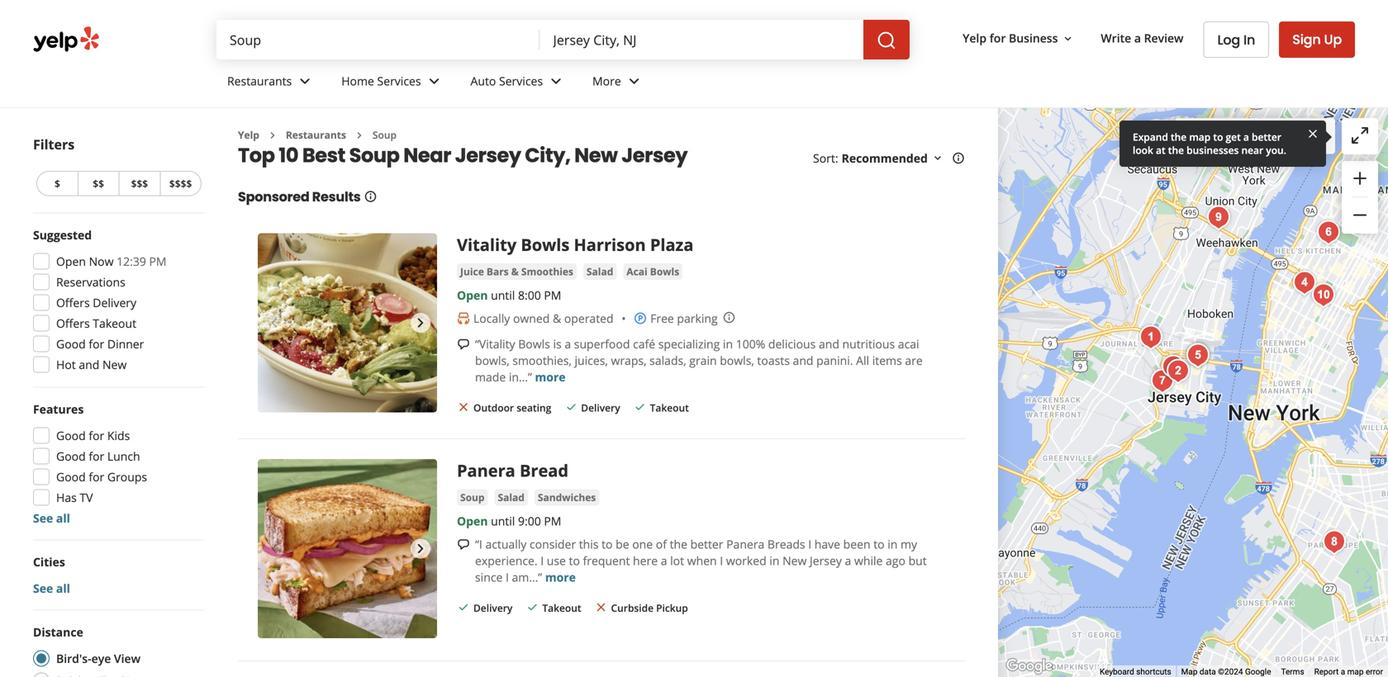Task type: locate. For each thing, give the bounding box(es) containing it.
see all
[[33, 511, 70, 527], [33, 581, 70, 597]]

in down breads
[[770, 553, 780, 569]]

0 vertical spatial takeout
[[93, 316, 136, 331]]

for for business
[[990, 30, 1006, 46]]

2 until from the top
[[491, 514, 515, 529]]

1 slideshow element from the top
[[258, 233, 437, 413]]

2 horizontal spatial 16 checkmark v2 image
[[634, 401, 647, 414]]

1 horizontal spatial delivery
[[474, 602, 513, 615]]

for for dinner
[[89, 336, 104, 352]]

open down suggested
[[56, 254, 86, 269]]

& right owned
[[553, 311, 561, 326]]

yelp inside button
[[963, 30, 987, 46]]

$ button
[[36, 171, 77, 196]]

1 horizontal spatial salad
[[587, 265, 614, 278]]

1 horizontal spatial services
[[499, 73, 543, 89]]

see all down cities
[[33, 581, 70, 597]]

a right get at the top right of the page
[[1244, 130, 1250, 144]]

2 see from the top
[[33, 581, 53, 597]]

None search field
[[217, 20, 910, 60]]

2 16 chevron right v2 image from the left
[[353, 129, 366, 142]]

0 horizontal spatial 16 chevron down v2 image
[[931, 152, 945, 165]]

soup inside button
[[460, 491, 485, 504]]

1 vertical spatial slideshow element
[[258, 459, 437, 639]]

in left my
[[888, 537, 898, 552]]

1 vertical spatial new
[[102, 357, 127, 373]]

next image
[[411, 313, 431, 333], [411, 539, 431, 559]]

0 vertical spatial all
[[56, 511, 70, 527]]

9:00
[[518, 514, 541, 529]]

offers down reservations on the top of the page
[[56, 295, 90, 311]]

2 next image from the top
[[411, 539, 431, 559]]

for left business
[[990, 30, 1006, 46]]

1 all from the top
[[56, 511, 70, 527]]

bowls, up made
[[475, 353, 510, 369]]

cafe peanut image
[[1135, 321, 1168, 354]]

good for lunch
[[56, 449, 140, 465]]

delivery down since
[[474, 602, 513, 615]]

24 chevron down v2 image
[[295, 71, 315, 91], [424, 71, 444, 91], [625, 71, 644, 91]]

0 vertical spatial 16 chevron down v2 image
[[1062, 32, 1075, 45]]

all down the has
[[56, 511, 70, 527]]

1 vertical spatial offers
[[56, 316, 90, 331]]

offers takeout
[[56, 316, 136, 331]]

bowls
[[521, 233, 570, 256], [650, 265, 680, 278], [518, 336, 550, 352]]

1 vertical spatial more
[[545, 570, 576, 585]]

services right home
[[377, 73, 421, 89]]

more link down smoothies,
[[535, 369, 566, 385]]

soup left near
[[373, 128, 397, 142]]

good down features
[[56, 428, 86, 444]]

1 horizontal spatial 16 close v2 image
[[595, 601, 608, 615]]

more down smoothies,
[[535, 369, 566, 385]]

for down good for kids
[[89, 449, 104, 465]]

0 horizontal spatial map
[[1190, 130, 1211, 144]]

0 horizontal spatial and
[[79, 357, 99, 373]]

salad link for bowls
[[583, 264, 617, 281]]

delivery inside suggested group
[[93, 295, 136, 311]]

zoom in image
[[1351, 169, 1370, 188]]

in
[[1244, 31, 1256, 49]]

to left get at the top right of the page
[[1214, 130, 1224, 144]]

1 horizontal spatial panera
[[727, 537, 765, 552]]

good down good for kids
[[56, 449, 86, 465]]

salad button down harrison
[[583, 264, 617, 280]]

worked
[[726, 553, 767, 569]]

be
[[616, 537, 629, 552]]

home services link
[[328, 60, 458, 107]]

1 vertical spatial until
[[491, 514, 515, 529]]

pm right 12:39
[[149, 254, 167, 269]]

pm right 8:00
[[544, 288, 562, 303]]

"i actually consider this to be one of the better panera breads i have been to in my experience. i use to frequent here a lot when i worked in new jersey a while ago but since i am…"
[[475, 537, 927, 585]]

for inside button
[[990, 30, 1006, 46]]

report a map error link
[[1315, 668, 1384, 677]]

new inside suggested group
[[102, 357, 127, 373]]

previous image for vitality bowls harrison plaza
[[264, 313, 284, 333]]

1 vertical spatial salad button
[[495, 490, 528, 506]]

2 vertical spatial in
[[770, 553, 780, 569]]

and inside suggested group
[[79, 357, 99, 373]]

16 checkmark v2 image down "wraps," at the bottom of the page
[[634, 401, 647, 414]]

bowls right acai
[[650, 265, 680, 278]]

restaurants link up yelp link
[[214, 60, 328, 107]]

good up has tv at left
[[56, 469, 86, 485]]

1 vertical spatial see all button
[[33, 581, 70, 597]]

1 see all from the top
[[33, 511, 70, 527]]

0 vertical spatial delivery
[[93, 295, 136, 311]]

items
[[873, 353, 902, 369]]

address, neighborhood, city, state or zip text field
[[540, 20, 864, 60]]

open
[[56, 254, 86, 269], [457, 288, 488, 303], [457, 514, 488, 529]]

bowls up smoothies
[[521, 233, 570, 256]]

2 all from the top
[[56, 581, 70, 597]]

acai
[[898, 336, 920, 352]]

4 good from the top
[[56, 469, 86, 485]]

salad button
[[583, 264, 617, 280], [495, 490, 528, 506]]

see down cities
[[33, 581, 53, 597]]

2 previous image from the top
[[264, 539, 284, 559]]

since
[[475, 570, 503, 585]]

24 chevron down v2 image right more
[[625, 71, 644, 91]]

0 vertical spatial previous image
[[264, 313, 284, 333]]

16 close v2 image left outdoor
[[457, 401, 470, 414]]

1 see from the top
[[33, 511, 53, 527]]

16 chevron right v2 image
[[266, 129, 279, 142], [353, 129, 366, 142]]

takeout down use
[[543, 602, 582, 615]]

10
[[279, 142, 298, 169]]

a right is
[[565, 336, 571, 352]]

good
[[56, 336, 86, 352], [56, 428, 86, 444], [56, 449, 86, 465], [56, 469, 86, 485]]

0 vertical spatial see
[[33, 511, 53, 527]]

a inside '"vitality bowls is a superfood café specializing in 100% delicious and nutritious acai bowls, smoothies, juices, wraps, salads, grain bowls, toasts and panini. all items are made in…"'
[[565, 336, 571, 352]]

google image
[[1003, 656, 1057, 678]]

takeout up dinner
[[93, 316, 136, 331]]

0 vertical spatial new
[[575, 142, 618, 169]]

map right as
[[1263, 129, 1287, 144]]

new
[[575, 142, 618, 169], [102, 357, 127, 373], [783, 553, 807, 569]]

yelp link
[[238, 128, 259, 142]]

1 vertical spatial panera
[[727, 537, 765, 552]]

0 horizontal spatial salad link
[[495, 490, 528, 507]]

next image left 16 speech v2 icon
[[411, 539, 431, 559]]

map region
[[856, 0, 1389, 678]]

services left 24 chevron down v2 image
[[499, 73, 543, 89]]

in left 100%
[[723, 336, 733, 352]]

log
[[1218, 31, 1241, 49]]

to up while
[[874, 537, 885, 552]]

i
[[809, 537, 812, 552], [541, 553, 544, 569], [720, 553, 723, 569], [506, 570, 509, 585]]

for down good for lunch
[[89, 469, 104, 485]]

see all button
[[33, 511, 70, 527], [33, 581, 70, 597]]

0 horizontal spatial salad button
[[495, 490, 528, 506]]

restaurants up yelp link
[[227, 73, 292, 89]]

0 vertical spatial restaurants link
[[214, 60, 328, 107]]

0 horizontal spatial takeout
[[93, 316, 136, 331]]

jersey left city,
[[455, 142, 521, 169]]

1 vertical spatial all
[[56, 581, 70, 597]]

salad link for bread
[[495, 490, 528, 507]]

see up cities
[[33, 511, 53, 527]]

salad up open until 9:00 pm
[[498, 491, 525, 504]]

"i
[[475, 537, 483, 552]]

see all button down cities
[[33, 581, 70, 597]]

16 chevron right v2 image right 'best'
[[353, 129, 366, 142]]

1 horizontal spatial salad button
[[583, 264, 617, 280]]

services
[[377, 73, 421, 89], [499, 73, 543, 89]]

all
[[56, 511, 70, 527], [56, 581, 70, 597]]

24 chevron down v2 image
[[546, 71, 566, 91]]

locally owned & operated
[[474, 311, 614, 326]]

0 horizontal spatial better
[[691, 537, 724, 552]]

2 none field from the left
[[540, 20, 864, 60]]

until down bars
[[491, 288, 515, 303]]

suggested
[[33, 227, 92, 243]]

16 chevron down v2 image inside recommended dropdown button
[[931, 152, 945, 165]]

for for groups
[[89, 469, 104, 485]]

0 horizontal spatial bowls,
[[475, 353, 510, 369]]

panera inside "i actually consider this to be one of the better panera breads i have been to in my experience. i use to frequent here a lot when i worked in new jersey a while ago but since i am…"
[[727, 537, 765, 552]]

1 vertical spatial 16 close v2 image
[[595, 601, 608, 615]]

seating
[[517, 401, 552, 415]]

more link down use
[[545, 570, 576, 585]]

better up when
[[691, 537, 724, 552]]

0 vertical spatial bowls
[[521, 233, 570, 256]]

0 vertical spatial better
[[1252, 130, 1282, 144]]

results
[[312, 188, 361, 206]]

2 good from the top
[[56, 428, 86, 444]]

map inside expand the map to get a better look at the businesses near you.
[[1190, 130, 1211, 144]]

0 vertical spatial restaurants
[[227, 73, 292, 89]]

to left the be
[[602, 537, 613, 552]]

have
[[815, 537, 841, 552]]

auto services
[[471, 73, 543, 89]]

0 horizontal spatial 16 chevron right v2 image
[[266, 129, 279, 142]]

salad link up open until 9:00 pm
[[495, 490, 528, 507]]

more link for is
[[535, 369, 566, 385]]

pm up consider
[[544, 514, 562, 529]]

delivery right 16 checkmark v2 icon
[[581, 401, 620, 415]]

soup button
[[457, 490, 488, 506]]

24 chevron down v2 image for restaurants
[[295, 71, 315, 91]]

1 horizontal spatial &
[[553, 311, 561, 326]]

2 see all button from the top
[[33, 581, 70, 597]]

0 vertical spatial open
[[56, 254, 86, 269]]

1 none field from the left
[[217, 20, 540, 60]]

map data ©2024 google
[[1182, 668, 1272, 677]]

open until 9:00 pm
[[457, 514, 562, 529]]

new inside "i actually consider this to be one of the better panera breads i have been to in my experience. i use to frequent here a lot when i worked in new jersey a while ago but since i am…"
[[783, 553, 807, 569]]

panera
[[457, 459, 516, 482], [727, 537, 765, 552]]

next image for vitality
[[411, 313, 431, 333]]

16 chevron down v2 image for recommended
[[931, 152, 945, 165]]

vitality bowls harrison plaza
[[457, 233, 694, 256]]

16 checkmark v2 image down "am…""
[[526, 601, 539, 615]]

1 vertical spatial more link
[[545, 570, 576, 585]]

to right use
[[569, 553, 580, 569]]

map left get at the top right of the page
[[1190, 130, 1211, 144]]

pm for vitality bowls harrison plaza
[[544, 288, 562, 303]]

0 vertical spatial more link
[[535, 369, 566, 385]]

bowls, down 100%
[[720, 353, 754, 369]]

info icon image
[[723, 311, 736, 324], [723, 311, 736, 324]]

jersey down more link
[[622, 142, 688, 169]]

24 chevron down v2 image inside more link
[[625, 71, 644, 91]]

0 horizontal spatial panera
[[457, 459, 516, 482]]

more link for consider
[[545, 570, 576, 585]]

now
[[89, 254, 114, 269]]

1 vertical spatial &
[[553, 311, 561, 326]]

2 vertical spatial new
[[783, 553, 807, 569]]

0 vertical spatial pm
[[149, 254, 167, 269]]

16 close v2 image
[[457, 401, 470, 414], [595, 601, 608, 615]]

previous image
[[264, 313, 284, 333], [264, 539, 284, 559]]

16 speech v2 image
[[457, 539, 470, 552]]

my
[[901, 537, 918, 552]]

0 horizontal spatial salad
[[498, 491, 525, 504]]

2 horizontal spatial 24 chevron down v2 image
[[625, 71, 644, 91]]

12:39
[[117, 254, 146, 269]]

and
[[819, 336, 840, 352], [793, 353, 814, 369], [79, 357, 99, 373]]

restaurants
[[227, 73, 292, 89], [286, 128, 346, 142]]

new down breads
[[783, 553, 807, 569]]

log in
[[1218, 31, 1256, 49]]

bowls up smoothies,
[[518, 336, 550, 352]]

delivery up offers takeout
[[93, 295, 136, 311]]

0 horizontal spatial yelp
[[238, 128, 259, 142]]

i down experience.
[[506, 570, 509, 585]]

3 24 chevron down v2 image from the left
[[625, 71, 644, 91]]

offers for offers delivery
[[56, 295, 90, 311]]

darke pines image
[[1157, 351, 1190, 384]]

sandwiches link
[[535, 490, 599, 507]]

salad button for bowls
[[583, 264, 617, 280]]

all inside cities group
[[56, 581, 70, 597]]

soup up open until 9:00 pm
[[460, 491, 485, 504]]

more link
[[579, 60, 658, 107]]

business
[[1009, 30, 1058, 46]]

$
[[55, 177, 60, 191]]

0 horizontal spatial 24 chevron down v2 image
[[295, 71, 315, 91]]

1 horizontal spatial 24 chevron down v2 image
[[424, 71, 444, 91]]

search
[[1208, 129, 1245, 144]]

see all button down the has
[[33, 511, 70, 527]]

2 horizontal spatial map
[[1348, 668, 1364, 677]]

2 bowls, from the left
[[720, 353, 754, 369]]

a right 'report'
[[1341, 668, 1346, 677]]

restaurants right top
[[286, 128, 346, 142]]

0 vertical spatial in
[[723, 336, 733, 352]]

next image left 16 locally owned v2 "image"
[[411, 313, 431, 333]]

i left use
[[541, 553, 544, 569]]

2 see all from the top
[[33, 581, 70, 597]]

2 horizontal spatial jersey
[[810, 553, 842, 569]]

2 horizontal spatial in
[[888, 537, 898, 552]]

this
[[579, 537, 599, 552]]

2 services from the left
[[499, 73, 543, 89]]

yelp left business
[[963, 30, 987, 46]]

1 vertical spatial open
[[457, 288, 488, 303]]

for up good for lunch
[[89, 428, 104, 444]]

2 offers from the top
[[56, 316, 90, 331]]

$$ button
[[77, 171, 119, 196]]

1 horizontal spatial 16 chevron down v2 image
[[1062, 32, 1075, 45]]

1 vertical spatial in
[[888, 537, 898, 552]]

delivery for 16 checkmark v2 icon
[[581, 401, 620, 415]]

0 vertical spatial slideshow element
[[258, 233, 437, 413]]

1 offers from the top
[[56, 295, 90, 311]]

1 horizontal spatial 16 chevron right v2 image
[[353, 129, 366, 142]]

parking
[[677, 311, 718, 326]]

bowls inside '"vitality bowls is a superfood café specializing in 100% delicious and nutritious acai bowls, smoothies, juices, wraps, salads, grain bowls, toasts and panini. all items are made in…"'
[[518, 336, 550, 352]]

0 vertical spatial see all button
[[33, 511, 70, 527]]

reservations
[[56, 274, 125, 290]]

yelp left 10
[[238, 128, 259, 142]]

open down soup 'link'
[[457, 514, 488, 529]]

0 horizontal spatial &
[[511, 265, 519, 278]]

0 vertical spatial yelp
[[963, 30, 987, 46]]

bowls inside button
[[650, 265, 680, 278]]

slideshow element for panera bread
[[258, 459, 437, 639]]

for down offers takeout
[[89, 336, 104, 352]]

offers
[[56, 295, 90, 311], [56, 316, 90, 331]]

salad
[[587, 265, 614, 278], [498, 491, 525, 504]]

$$
[[93, 177, 104, 191]]

16 checkmark v2 image down 16 speech v2 icon
[[457, 601, 470, 615]]

16 speech v2 image
[[457, 338, 470, 351]]

see all inside the features group
[[33, 511, 70, 527]]

slideshow element
[[258, 233, 437, 413], [258, 459, 437, 639]]

soup up 16 info v2 icon on the left of the page
[[349, 142, 400, 169]]

16 locally owned v2 image
[[457, 312, 470, 325]]

24 chevron down v2 image for home services
[[424, 71, 444, 91]]

good for kids
[[56, 428, 130, 444]]

all inside the features group
[[56, 511, 70, 527]]

salad link down harrison
[[583, 264, 617, 281]]

expand map image
[[1351, 126, 1370, 145]]

0 horizontal spatial delivery
[[93, 295, 136, 311]]

and down delicious
[[793, 353, 814, 369]]

actually
[[486, 537, 527, 552]]

bowls,
[[475, 353, 510, 369], [720, 353, 754, 369]]

review
[[1144, 30, 1184, 46]]

takeout down salads,
[[650, 401, 689, 415]]

1 horizontal spatial better
[[1252, 130, 1282, 144]]

good up hot
[[56, 336, 86, 352]]

1 vertical spatial see all
[[33, 581, 70, 597]]

1 until from the top
[[491, 288, 515, 303]]

a down been
[[845, 553, 852, 569]]

16 chevron down v2 image inside yelp for business button
[[1062, 32, 1075, 45]]

better right get at the top right of the page
[[1252, 130, 1282, 144]]

expand the map to get a better look at the businesses near you. tooltip
[[1120, 121, 1327, 167]]

1 vertical spatial pm
[[544, 288, 562, 303]]

1 vertical spatial see
[[33, 581, 53, 597]]

panera up worked
[[727, 537, 765, 552]]

0 vertical spatial &
[[511, 265, 519, 278]]

2 vertical spatial pm
[[544, 514, 562, 529]]

1 vertical spatial takeout
[[650, 401, 689, 415]]

new right city,
[[575, 142, 618, 169]]

1 see all button from the top
[[33, 511, 70, 527]]

see all button inside the features group
[[33, 511, 70, 527]]

cities
[[33, 555, 65, 570]]

16 checkmark v2 image
[[634, 401, 647, 414], [457, 601, 470, 615], [526, 601, 539, 615]]

business categories element
[[214, 60, 1356, 107]]

1 24 chevron down v2 image from the left
[[295, 71, 315, 91]]

new down dinner
[[102, 357, 127, 373]]

1 services from the left
[[377, 73, 421, 89]]

until for vitality
[[491, 288, 515, 303]]

café
[[633, 336, 656, 352]]

services for home services
[[377, 73, 421, 89]]

jersey inside "i actually consider this to be one of the better panera breads i have been to in my experience. i use to frequent here a lot when i worked in new jersey a while ago but since i am…"
[[810, 553, 842, 569]]

for inside suggested group
[[89, 336, 104, 352]]

salad button for bread
[[495, 490, 528, 506]]

1 next image from the top
[[411, 313, 431, 333]]

0 horizontal spatial services
[[377, 73, 421, 89]]

16 parking v2 image
[[634, 312, 647, 325]]

2 vertical spatial open
[[457, 514, 488, 529]]

1 vertical spatial better
[[691, 537, 724, 552]]

none field address, neighborhood, city, state or zip
[[540, 20, 864, 60]]

and up the panini. on the right bottom of the page
[[819, 336, 840, 352]]

toasts
[[757, 353, 790, 369]]

panera bread image
[[1182, 339, 1215, 372], [1182, 339, 1215, 372]]

map
[[1263, 129, 1287, 144], [1190, 130, 1211, 144], [1348, 668, 1364, 677]]

juice bars & smoothies link
[[457, 264, 577, 281]]

salads,
[[650, 353, 687, 369]]

None field
[[217, 20, 540, 60], [540, 20, 864, 60]]

1 horizontal spatial bowls,
[[720, 353, 754, 369]]

home
[[342, 73, 374, 89]]

0 horizontal spatial new
[[102, 357, 127, 373]]

1 previous image from the top
[[264, 313, 284, 333]]

24 chevron down v2 image left home
[[295, 71, 315, 91]]

2 slideshow element from the top
[[258, 459, 437, 639]]

until up actually
[[491, 514, 515, 529]]

0 vertical spatial 16 close v2 image
[[457, 401, 470, 414]]

& for bars
[[511, 265, 519, 278]]

restaurants link right top
[[286, 128, 346, 142]]

five stars thai restaurant image
[[1203, 201, 1236, 234]]

16 chevron down v2 image
[[1062, 32, 1075, 45], [931, 152, 945, 165]]

0 vertical spatial more
[[535, 369, 566, 385]]

and right hot
[[79, 357, 99, 373]]

16 chevron right v2 image right yelp link
[[266, 129, 279, 142]]

2 horizontal spatial new
[[783, 553, 807, 569]]

24 chevron down v2 image left auto
[[424, 71, 444, 91]]

1 good from the top
[[56, 336, 86, 352]]

offers delivery
[[56, 295, 136, 311]]

16 chevron down v2 image left 16 info v2 image
[[931, 152, 945, 165]]

yelp for yelp link
[[238, 128, 259, 142]]

2 24 chevron down v2 image from the left
[[424, 71, 444, 91]]

best
[[302, 142, 345, 169]]

good for good for kids
[[56, 428, 86, 444]]

jersey down have
[[810, 553, 842, 569]]

1 horizontal spatial map
[[1263, 129, 1287, 144]]

2 horizontal spatial takeout
[[650, 401, 689, 415]]

1 vertical spatial yelp
[[238, 128, 259, 142]]

salad for bowls
[[587, 265, 614, 278]]

salad button up open until 9:00 pm
[[495, 490, 528, 506]]

1 vertical spatial bowls
[[650, 265, 680, 278]]

0 vertical spatial see all
[[33, 511, 70, 527]]

until
[[491, 288, 515, 303], [491, 514, 515, 529]]

& for owned
[[553, 311, 561, 326]]

open for vitality
[[457, 288, 488, 303]]

0 vertical spatial salad
[[587, 265, 614, 278]]

soup spot image
[[1289, 267, 1322, 300]]

smoothies
[[521, 265, 574, 278]]

soup
[[373, 128, 397, 142], [349, 142, 400, 169], [460, 491, 485, 504]]

more down use
[[545, 570, 576, 585]]

& inside button
[[511, 265, 519, 278]]

home services
[[342, 73, 421, 89]]

3 good from the top
[[56, 449, 86, 465]]

group
[[1342, 161, 1379, 234]]

16 close v2 image left curbside
[[595, 601, 608, 615]]

2 vertical spatial takeout
[[543, 602, 582, 615]]

search image
[[877, 31, 897, 50]]

0 vertical spatial until
[[491, 288, 515, 303]]

16 chevron down v2 image right business
[[1062, 32, 1075, 45]]

good inside suggested group
[[56, 336, 86, 352]]

restaurants link
[[214, 60, 328, 107], [286, 128, 346, 142]]

open until 8:00 pm
[[457, 288, 562, 303]]

acai bowls link
[[623, 264, 683, 281]]

0 horizontal spatial 16 close v2 image
[[457, 401, 470, 414]]

16 chevron down v2 image for yelp for business
[[1062, 32, 1075, 45]]

in
[[723, 336, 733, 352], [888, 537, 898, 552], [770, 553, 780, 569]]

0 vertical spatial salad link
[[583, 264, 617, 281]]

1 vertical spatial salad link
[[495, 490, 528, 507]]

see all down the has
[[33, 511, 70, 527]]

24 chevron down v2 image inside home services link
[[424, 71, 444, 91]]

more
[[535, 369, 566, 385], [545, 570, 576, 585]]



Task type: describe. For each thing, give the bounding box(es) containing it.
juice bars & smoothies
[[460, 265, 574, 278]]

of
[[656, 537, 667, 552]]

until for panera
[[491, 514, 515, 529]]

16 close v2 image for outdoor seating
[[457, 401, 470, 414]]

log in link
[[1204, 21, 1270, 58]]

the soup bowl of park slope image
[[1318, 526, 1351, 559]]

write a review
[[1101, 30, 1184, 46]]

look
[[1133, 143, 1154, 157]]

see all button inside cities group
[[33, 581, 70, 597]]

at
[[1156, 143, 1166, 157]]

panera bread link
[[457, 459, 569, 482]]

city,
[[525, 142, 571, 169]]

bowls for "vitality
[[518, 336, 550, 352]]

1 horizontal spatial new
[[575, 142, 618, 169]]

1 bowls, from the left
[[475, 353, 510, 369]]

frequent
[[583, 553, 630, 569]]

open inside suggested group
[[56, 254, 86, 269]]

auto services link
[[458, 60, 579, 107]]

smoothies,
[[513, 353, 572, 369]]

google
[[1246, 668, 1272, 677]]

©2024
[[1218, 668, 1244, 677]]

data
[[1200, 668, 1216, 677]]

while
[[855, 553, 883, 569]]

more for consider
[[545, 570, 576, 585]]

"vitality bowls is a superfood café specializing in 100% delicious and nutritious acai bowls, smoothies, juices, wraps, salads, grain bowls, toasts and panini. all items are made in…"
[[475, 336, 923, 385]]

bird's-
[[56, 651, 91, 667]]

1 horizontal spatial 16 checkmark v2 image
[[526, 601, 539, 615]]

use
[[547, 553, 566, 569]]

0 vertical spatial panera
[[457, 459, 516, 482]]

sponsored
[[238, 188, 310, 206]]

expand the map to get a better look at the businesses near you.
[[1133, 130, 1287, 157]]

sign up link
[[1280, 21, 1356, 58]]

near
[[1242, 143, 1264, 157]]

"vitality
[[475, 336, 515, 352]]

superfood
[[574, 336, 630, 352]]

bowls for acai
[[650, 265, 680, 278]]

recommended button
[[842, 150, 945, 166]]

consider
[[530, 537, 576, 552]]

top 10 best soup near jersey city, new jersey
[[238, 142, 688, 169]]

specializing
[[659, 336, 720, 352]]

saigon cafe image
[[1162, 355, 1195, 388]]

more for is
[[535, 369, 566, 385]]

map for error
[[1348, 668, 1364, 677]]

see inside cities group
[[33, 581, 53, 597]]

curbside
[[611, 602, 654, 615]]

zoom out image
[[1351, 205, 1370, 225]]

cities group
[[33, 554, 205, 597]]

juice
[[460, 265, 484, 278]]

a left lot at the left of the page
[[661, 553, 667, 569]]

free
[[651, 311, 674, 326]]

has
[[56, 490, 77, 506]]

none field the things to do, nail salons, plumbers
[[217, 20, 540, 60]]

bowls for vitality
[[521, 233, 570, 256]]

auto
[[471, 73, 496, 89]]

distance
[[33, 625, 83, 641]]

in inside '"vitality bowls is a superfood café specializing in 100% delicious and nutritious acai bowls, smoothies, juices, wraps, salads, grain bowls, toasts and panini. all items are made in…"'
[[723, 336, 733, 352]]

a right write
[[1135, 30, 1141, 46]]

to inside expand the map to get a better look at the businesses near you.
[[1214, 130, 1224, 144]]

$$$ button
[[119, 171, 160, 196]]

delivery for the leftmost 16 checkmark v2 image
[[474, 602, 513, 615]]

experience.
[[475, 553, 538, 569]]

restaurants inside the business categories element
[[227, 73, 292, 89]]

delicious
[[769, 336, 816, 352]]

terms link
[[1282, 668, 1305, 677]]

soup link
[[457, 490, 488, 507]]

acai
[[627, 265, 648, 278]]

are
[[905, 353, 923, 369]]

features
[[33, 402, 84, 417]]

made
[[475, 369, 506, 385]]

search as map moves
[[1208, 129, 1326, 144]]

for for kids
[[89, 428, 104, 444]]

1 horizontal spatial jersey
[[622, 142, 688, 169]]

free parking
[[651, 311, 718, 326]]

2 horizontal spatial and
[[819, 336, 840, 352]]

0 horizontal spatial 16 checkmark v2 image
[[457, 601, 470, 615]]

more
[[593, 73, 621, 89]]

features group
[[28, 401, 205, 527]]

acai bowls
[[627, 265, 680, 278]]

juices,
[[575, 353, 608, 369]]

all
[[856, 353, 870, 369]]

slideshow element for vitality bowls harrison plaza
[[258, 233, 437, 413]]

0 horizontal spatial jersey
[[455, 142, 521, 169]]

outdoor
[[474, 401, 514, 415]]

pm inside suggested group
[[149, 254, 167, 269]]

tv
[[80, 490, 93, 506]]

error
[[1366, 668, 1384, 677]]

but
[[909, 553, 927, 569]]

good for groups
[[56, 469, 147, 485]]

one
[[632, 537, 653, 552]]

takeout for the middle 16 checkmark v2 image
[[543, 602, 582, 615]]

curbside pickup
[[611, 602, 688, 615]]

expand
[[1133, 130, 1169, 144]]

open for panera
[[457, 514, 488, 529]]

here
[[633, 553, 658, 569]]

100%
[[736, 336, 766, 352]]

sandwiches
[[538, 491, 596, 504]]

better inside expand the map to get a better look at the businesses near you.
[[1252, 130, 1282, 144]]

offers for offers takeout
[[56, 316, 90, 331]]

see all inside cities group
[[33, 581, 70, 597]]

vitality bowls harrison plaza link
[[457, 233, 694, 256]]

owned
[[513, 311, 550, 326]]

yelp for business button
[[956, 23, 1081, 53]]

24 chevron down v2 image for more
[[625, 71, 644, 91]]

view
[[114, 651, 141, 667]]

i left have
[[809, 537, 812, 552]]

good for good for dinner
[[56, 336, 86, 352]]

has tv
[[56, 490, 93, 506]]

bird's-eye view
[[56, 651, 141, 667]]

been
[[844, 537, 871, 552]]

takeout inside suggested group
[[93, 316, 136, 331]]

good for dinner
[[56, 336, 144, 352]]

keyboard shortcuts
[[1100, 668, 1172, 677]]

next image for panera
[[411, 539, 431, 559]]

good for good for lunch
[[56, 449, 86, 465]]

yelp for yelp for business
[[963, 30, 987, 46]]

map for to
[[1190, 130, 1211, 144]]

1 horizontal spatial and
[[793, 353, 814, 369]]

salad for bread
[[498, 491, 525, 504]]

hot and new
[[56, 357, 127, 373]]

a inside expand the map to get a better look at the businesses near you.
[[1244, 130, 1250, 144]]

sign up
[[1293, 30, 1342, 49]]

16 checkmark v2 image
[[565, 401, 578, 414]]

vitality
[[457, 233, 517, 256]]

okdongsik image
[[1308, 279, 1341, 312]]

report a map error
[[1315, 668, 1384, 677]]

services for auto services
[[499, 73, 543, 89]]

1 vertical spatial restaurants link
[[286, 128, 346, 142]]

i right when
[[720, 553, 723, 569]]

asian kitchen image
[[1146, 365, 1179, 398]]

keyboard shortcuts button
[[1100, 667, 1172, 678]]

for for lunch
[[89, 449, 104, 465]]

the original soupman image
[[1313, 216, 1346, 249]]

the inside "i actually consider this to be one of the better panera breads i have been to in my experience. i use to frequent here a lot when i worked in new jersey a while ago but since i am…"
[[670, 537, 688, 552]]

1 16 chevron right v2 image from the left
[[266, 129, 279, 142]]

16 info v2 image
[[952, 152, 965, 165]]

write a review link
[[1095, 23, 1191, 53]]

16 close v2 image for curbside pickup
[[595, 601, 608, 615]]

1 vertical spatial restaurants
[[286, 128, 346, 142]]

am…"
[[512, 570, 542, 585]]

open now 12:39 pm
[[56, 254, 167, 269]]

suggested group
[[28, 227, 205, 378]]

lunch
[[107, 449, 140, 465]]

get
[[1226, 130, 1241, 144]]

better inside "i actually consider this to be one of the better panera breads i have been to in my experience. i use to frequent here a lot when i worked in new jersey a while ago but since i am…"
[[691, 537, 724, 552]]

map for moves
[[1263, 129, 1287, 144]]

panini.
[[817, 353, 853, 369]]

pm for panera bread
[[544, 514, 562, 529]]

takeout for right 16 checkmark v2 image
[[650, 401, 689, 415]]

good for good for groups
[[56, 469, 86, 485]]

see inside the features group
[[33, 511, 53, 527]]

distance option group
[[28, 624, 205, 678]]

close image
[[1307, 126, 1320, 141]]

things to do, nail salons, plumbers text field
[[217, 20, 540, 60]]

previous image for panera bread
[[264, 539, 284, 559]]

16 info v2 image
[[364, 190, 377, 203]]



Task type: vqa. For each thing, say whether or not it's contained in the screenshot.
Last Name text box
no



